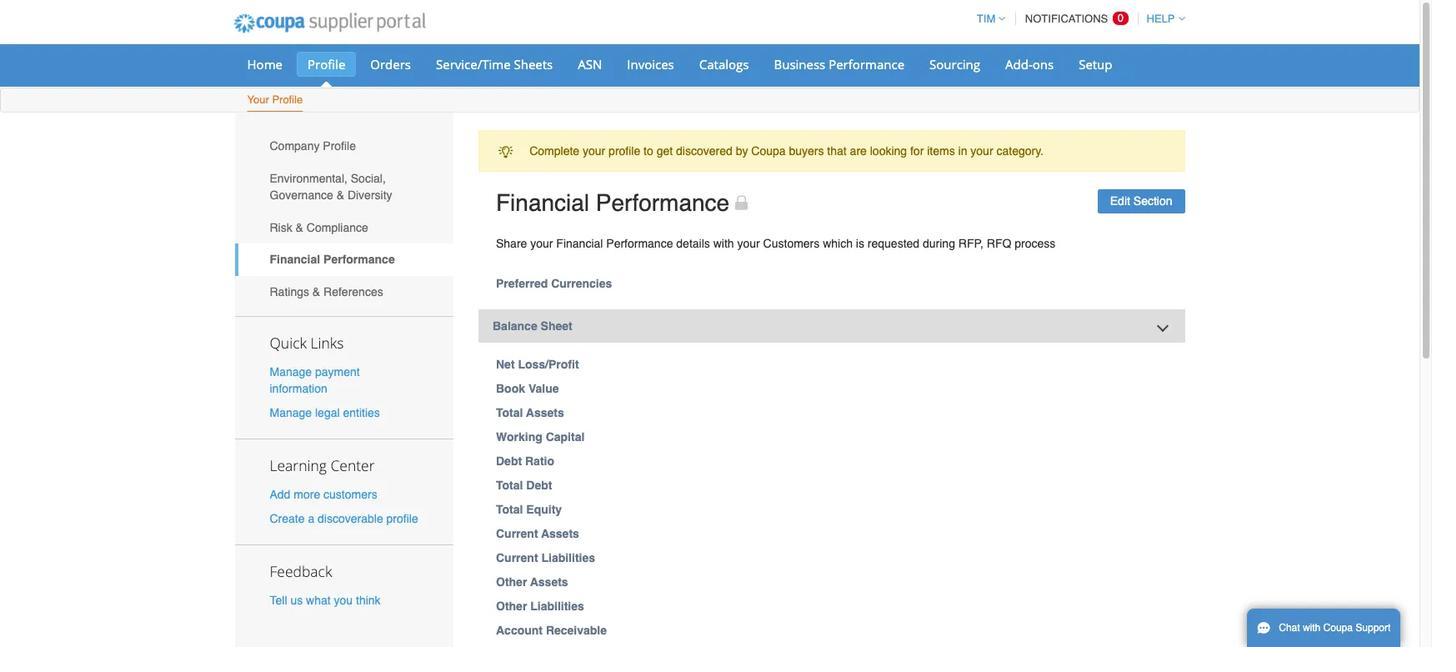 Task type: vqa. For each thing, say whether or not it's contained in the screenshot.
the Manage legal entities
yes



Task type: locate. For each thing, give the bounding box(es) containing it.
coupa right by
[[752, 144, 786, 158]]

profile up environmental, social, governance & diversity link
[[323, 140, 356, 153]]

customers
[[324, 488, 377, 501]]

0 vertical spatial coupa
[[752, 144, 786, 158]]

notifications
[[1026, 13, 1109, 25]]

2 vertical spatial financial
[[270, 253, 320, 266]]

financial performance down compliance
[[270, 253, 395, 266]]

3 total from the top
[[496, 503, 523, 516]]

current down the total equity
[[496, 527, 538, 540]]

quick
[[270, 332, 307, 352]]

0 vertical spatial manage
[[270, 365, 312, 378]]

chat with coupa support button
[[1248, 609, 1401, 647]]

account receivable
[[496, 624, 607, 637]]

profile
[[609, 144, 641, 158], [387, 512, 418, 526]]

in
[[959, 144, 968, 158]]

environmental, social, governance & diversity
[[270, 172, 392, 202]]

debt down 'working'
[[496, 454, 522, 468]]

invoices link
[[617, 52, 685, 77]]

assets down current liabilities
[[530, 575, 568, 589]]

liabilities for other liabilities
[[531, 600, 584, 613]]

coupa left the support
[[1324, 622, 1353, 634]]

2 horizontal spatial &
[[337, 188, 344, 202]]

1 horizontal spatial financial performance
[[496, 190, 730, 216]]

0 vertical spatial other
[[496, 575, 527, 589]]

center
[[331, 455, 375, 475]]

add
[[270, 488, 291, 501]]

debt ratio
[[496, 454, 555, 468]]

rfq
[[987, 237, 1012, 250]]

manage
[[270, 365, 312, 378], [270, 406, 312, 419]]

risk
[[270, 221, 292, 234]]

1 horizontal spatial debt
[[526, 479, 552, 492]]

1 vertical spatial financial performance
[[270, 253, 395, 266]]

1 vertical spatial current
[[496, 551, 538, 565]]

other up account
[[496, 600, 527, 613]]

& left diversity
[[337, 188, 344, 202]]

total debt
[[496, 479, 552, 492]]

add-ons link
[[995, 52, 1065, 77]]

1 horizontal spatial &
[[313, 285, 320, 299]]

your profile
[[247, 93, 303, 106]]

your left customers
[[738, 237, 760, 250]]

1 manage from the top
[[270, 365, 312, 378]]

current up other assets
[[496, 551, 538, 565]]

0 horizontal spatial profile
[[387, 512, 418, 526]]

2 vertical spatial &
[[313, 285, 320, 299]]

what
[[306, 594, 331, 607]]

assets down value
[[526, 406, 564, 419]]

manage inside manage payment information
[[270, 365, 312, 378]]

total for total assets
[[496, 406, 523, 419]]

help
[[1147, 13, 1175, 25]]

assets for total assets
[[526, 406, 564, 419]]

1 current from the top
[[496, 527, 538, 540]]

1 vertical spatial coupa
[[1324, 622, 1353, 634]]

navigation
[[970, 3, 1185, 35]]

1 horizontal spatial coupa
[[1324, 622, 1353, 634]]

customers
[[764, 237, 820, 250]]

manage payment information
[[270, 365, 360, 395]]

2 manage from the top
[[270, 406, 312, 419]]

total down the total debt
[[496, 503, 523, 516]]

0
[[1118, 12, 1124, 24]]

company profile
[[270, 140, 356, 153]]

support
[[1356, 622, 1391, 634]]

discoverable
[[318, 512, 383, 526]]

coupa
[[752, 144, 786, 158], [1324, 622, 1353, 634]]

your profile link
[[246, 90, 304, 112]]

0 horizontal spatial with
[[714, 237, 734, 250]]

1 vertical spatial manage
[[270, 406, 312, 419]]

debt
[[496, 454, 522, 468], [526, 479, 552, 492]]

ratings & references link
[[235, 276, 454, 308]]

& right risk
[[296, 221, 304, 234]]

manage for manage legal entities
[[270, 406, 312, 419]]

help link
[[1140, 13, 1185, 25]]

1 total from the top
[[496, 406, 523, 419]]

0 vertical spatial current
[[496, 527, 538, 540]]

information
[[270, 382, 328, 395]]

assets for other assets
[[530, 575, 568, 589]]

total down debt ratio
[[496, 479, 523, 492]]

1 vertical spatial assets
[[541, 527, 579, 540]]

1 vertical spatial with
[[1303, 622, 1321, 634]]

total equity
[[496, 503, 562, 516]]

1 other from the top
[[496, 575, 527, 589]]

2 other from the top
[[496, 600, 527, 613]]

tell
[[270, 594, 287, 607]]

with inside button
[[1303, 622, 1321, 634]]

with right details
[[714, 237, 734, 250]]

0 vertical spatial with
[[714, 237, 734, 250]]

profile down coupa supplier portal image
[[308, 56, 346, 73]]

1 vertical spatial financial
[[557, 237, 603, 250]]

complete your profile to get discovered by coupa buyers that are looking for items in your category. alert
[[479, 130, 1185, 172]]

manage legal entities link
[[270, 406, 380, 419]]

financial up share
[[496, 190, 590, 216]]

manage legal entities
[[270, 406, 380, 419]]

financial performance down to
[[496, 190, 730, 216]]

total
[[496, 406, 523, 419], [496, 479, 523, 492], [496, 503, 523, 516]]

assets for current assets
[[541, 527, 579, 540]]

net loss/profit
[[496, 358, 579, 371]]

assets up current liabilities
[[541, 527, 579, 540]]

performance left details
[[606, 237, 673, 250]]

tell us what you think button
[[270, 592, 381, 609]]

by
[[736, 144, 748, 158]]

share
[[496, 237, 527, 250]]

2 vertical spatial profile
[[323, 140, 356, 153]]

liabilities
[[542, 551, 595, 565], [531, 600, 584, 613]]

2 vertical spatial assets
[[530, 575, 568, 589]]

0 horizontal spatial coupa
[[752, 144, 786, 158]]

rfp,
[[959, 237, 984, 250]]

total down book
[[496, 406, 523, 419]]

1 vertical spatial &
[[296, 221, 304, 234]]

profile
[[308, 56, 346, 73], [272, 93, 303, 106], [323, 140, 356, 153]]

book
[[496, 382, 525, 395]]

1 vertical spatial other
[[496, 600, 527, 613]]

process
[[1015, 237, 1056, 250]]

sourcing link
[[919, 52, 992, 77]]

balance sheet button
[[479, 309, 1185, 343]]

working capital
[[496, 430, 585, 444]]

0 vertical spatial total
[[496, 406, 523, 419]]

debt down ratio
[[526, 479, 552, 492]]

2 vertical spatial total
[[496, 503, 523, 516]]

performance up details
[[596, 190, 730, 216]]

environmental, social, governance & diversity link
[[235, 162, 454, 211]]

1 vertical spatial total
[[496, 479, 523, 492]]

profile right 'your' on the top
[[272, 93, 303, 106]]

0 horizontal spatial debt
[[496, 454, 522, 468]]

financial up ratings
[[270, 253, 320, 266]]

with right the chat
[[1303, 622, 1321, 634]]

learning
[[270, 455, 327, 475]]

total for total equity
[[496, 503, 523, 516]]

entities
[[343, 406, 380, 419]]

performance
[[829, 56, 905, 73], [596, 190, 730, 216], [606, 237, 673, 250], [324, 253, 395, 266]]

manage up information
[[270, 365, 312, 378]]

chat with coupa support
[[1279, 622, 1391, 634]]

service/time
[[436, 56, 511, 73]]

0 vertical spatial financial
[[496, 190, 590, 216]]

1 horizontal spatial profile
[[609, 144, 641, 158]]

& right ratings
[[313, 285, 320, 299]]

liabilities up account receivable in the bottom left of the page
[[531, 600, 584, 613]]

0 horizontal spatial financial performance
[[270, 253, 395, 266]]

1 vertical spatial profile
[[387, 512, 418, 526]]

profile right 'discoverable'
[[387, 512, 418, 526]]

profile inside alert
[[609, 144, 641, 158]]

0 vertical spatial profile
[[609, 144, 641, 158]]

tim
[[977, 13, 996, 25]]

manage down information
[[270, 406, 312, 419]]

1 vertical spatial liabilities
[[531, 600, 584, 613]]

0 vertical spatial &
[[337, 188, 344, 202]]

current
[[496, 527, 538, 540], [496, 551, 538, 565]]

0 vertical spatial assets
[[526, 406, 564, 419]]

0 vertical spatial debt
[[496, 454, 522, 468]]

business
[[774, 56, 826, 73]]

other up other liabilities
[[496, 575, 527, 589]]

2 total from the top
[[496, 479, 523, 492]]

0 vertical spatial liabilities
[[542, 551, 595, 565]]

balance sheet heading
[[479, 309, 1185, 343]]

book value
[[496, 382, 559, 395]]

your
[[247, 93, 269, 106]]

navigation containing notifications 0
[[970, 3, 1185, 35]]

asn link
[[567, 52, 613, 77]]

your right in
[[971, 144, 994, 158]]

0 horizontal spatial &
[[296, 221, 304, 234]]

1 vertical spatial profile
[[272, 93, 303, 106]]

profile left to
[[609, 144, 641, 158]]

2 current from the top
[[496, 551, 538, 565]]

liabilities down current assets
[[542, 551, 595, 565]]

edit section link
[[1098, 190, 1185, 213]]

value
[[529, 382, 559, 395]]

other
[[496, 575, 527, 589], [496, 600, 527, 613]]

financial up the currencies
[[557, 237, 603, 250]]

1 horizontal spatial with
[[1303, 622, 1321, 634]]

currencies
[[551, 277, 612, 290]]

discovered
[[676, 144, 733, 158]]



Task type: describe. For each thing, give the bounding box(es) containing it.
risk & compliance
[[270, 221, 368, 234]]

looking
[[870, 144, 907, 158]]

business performance link
[[763, 52, 916, 77]]

learning center
[[270, 455, 375, 475]]

complete
[[530, 144, 580, 158]]

invoices
[[627, 56, 674, 73]]

is
[[856, 237, 865, 250]]

chat
[[1279, 622, 1301, 634]]

catalogs link
[[689, 52, 760, 77]]

net
[[496, 358, 515, 371]]

total for total debt
[[496, 479, 523, 492]]

your right share
[[531, 237, 553, 250]]

performance up references
[[324, 253, 395, 266]]

share your financial performance details with your customers which is requested during rfp, rfq process
[[496, 237, 1056, 250]]

other liabilities
[[496, 600, 584, 613]]

equity
[[526, 503, 562, 516]]

references
[[324, 285, 383, 299]]

current for current assets
[[496, 527, 538, 540]]

risk & compliance link
[[235, 211, 454, 243]]

during
[[923, 237, 956, 250]]

coupa inside button
[[1324, 622, 1353, 634]]

us
[[291, 594, 303, 607]]

diversity
[[348, 188, 392, 202]]

create a discoverable profile link
[[270, 512, 418, 526]]

orders
[[371, 56, 411, 73]]

& for compliance
[[296, 221, 304, 234]]

more
[[294, 488, 320, 501]]

balance sheet
[[493, 319, 573, 333]]

for
[[911, 144, 924, 158]]

are
[[850, 144, 867, 158]]

financial performance link
[[235, 243, 454, 276]]

ratings & references
[[270, 285, 383, 299]]

profile link
[[297, 52, 356, 77]]

details
[[677, 237, 710, 250]]

add more customers link
[[270, 488, 377, 501]]

balance
[[493, 319, 538, 333]]

account
[[496, 624, 543, 637]]

quick links
[[270, 332, 344, 352]]

get
[[657, 144, 673, 158]]

add-
[[1006, 56, 1033, 73]]

other for other assets
[[496, 575, 527, 589]]

asn
[[578, 56, 602, 73]]

other assets
[[496, 575, 568, 589]]

profile for your profile
[[272, 93, 303, 106]]

current for current liabilities
[[496, 551, 538, 565]]

create
[[270, 512, 305, 526]]

0 vertical spatial profile
[[308, 56, 346, 73]]

manage payment information link
[[270, 365, 360, 395]]

company
[[270, 140, 320, 153]]

profile for company profile
[[323, 140, 356, 153]]

service/time sheets link
[[425, 52, 564, 77]]

0 vertical spatial financial performance
[[496, 190, 730, 216]]

complete your profile to get discovered by coupa buyers that are looking for items in your category.
[[530, 144, 1044, 158]]

that
[[828, 144, 847, 158]]

coupa supplier portal image
[[222, 3, 437, 44]]

which
[[823, 237, 853, 250]]

& for references
[[313, 285, 320, 299]]

sheet
[[541, 319, 573, 333]]

current liabilities
[[496, 551, 595, 565]]

& inside environmental, social, governance & diversity
[[337, 188, 344, 202]]

company profile link
[[235, 130, 454, 162]]

section
[[1134, 194, 1173, 208]]

working
[[496, 430, 543, 444]]

1 vertical spatial debt
[[526, 479, 552, 492]]

add more customers
[[270, 488, 377, 501]]

financial performance inside financial performance link
[[270, 253, 395, 266]]

a
[[308, 512, 315, 526]]

capital
[[546, 430, 585, 444]]

add-ons
[[1006, 56, 1054, 73]]

home link
[[236, 52, 294, 77]]

think
[[356, 594, 381, 607]]

edit section
[[1111, 194, 1173, 208]]

social,
[[351, 172, 386, 185]]

payment
[[315, 365, 360, 378]]

loss/profit
[[518, 358, 579, 371]]

catalogs
[[699, 56, 749, 73]]

category.
[[997, 144, 1044, 158]]

other for other liabilities
[[496, 600, 527, 613]]

buyers
[[789, 144, 824, 158]]

requested
[[868, 237, 920, 250]]

ons
[[1033, 56, 1054, 73]]

notifications 0
[[1026, 12, 1124, 25]]

preferred
[[496, 277, 548, 290]]

liabilities for current liabilities
[[542, 551, 595, 565]]

orders link
[[360, 52, 422, 77]]

setup
[[1079, 56, 1113, 73]]

create a discoverable profile
[[270, 512, 418, 526]]

your right complete in the left of the page
[[583, 144, 606, 158]]

manage for manage payment information
[[270, 365, 312, 378]]

performance right business
[[829, 56, 905, 73]]

current assets
[[496, 527, 579, 540]]

setup link
[[1068, 52, 1124, 77]]

coupa inside alert
[[752, 144, 786, 158]]

ratio
[[525, 454, 555, 468]]



